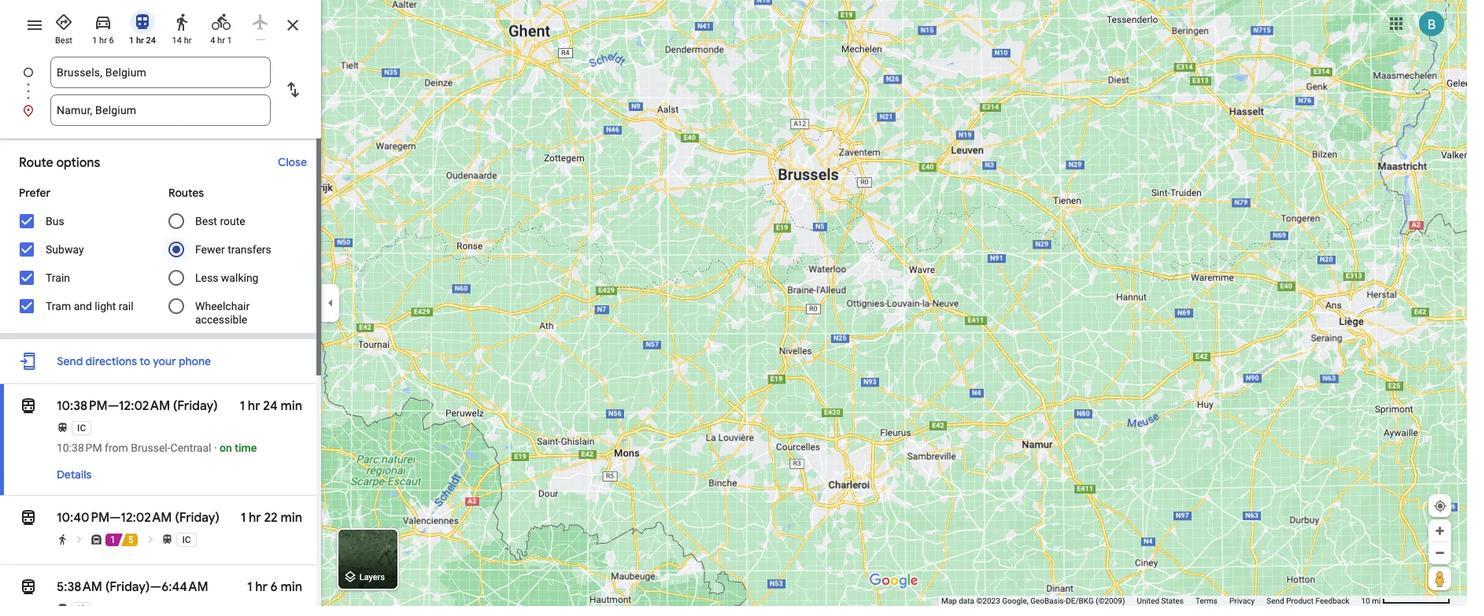Task type: locate. For each thing, give the bounding box(es) containing it.
1 horizontal spatial ic
[[182, 535, 191, 546]]

train image
[[57, 422, 68, 434], [162, 534, 173, 546], [57, 603, 68, 606]]

Starting point Brussels, Belgium field
[[57, 63, 265, 82]]

6 inside 1 hr 6 'radio'
[[109, 35, 114, 46]]

1 hr 24
[[129, 35, 156, 46]]

less walking
[[195, 272, 259, 284]]

1 10:38 pm from the top
[[57, 398, 108, 414]]

transfers
[[228, 243, 271, 256]]

0 vertical spatial 
[[19, 395, 38, 417]]

0 vertical spatial ic
[[77, 423, 86, 434]]

6 down driving image
[[109, 35, 114, 46]]

6 for 1 hr 6 min
[[270, 579, 278, 595]]

google account: brad klo  
(klobrad84@gmail.com) image
[[1419, 11, 1445, 36]]

0 horizontal spatial ic
[[77, 423, 86, 434]]

24
[[146, 35, 156, 46], [263, 398, 278, 414]]

united states
[[1137, 597, 1184, 605]]

on time
[[220, 442, 257, 454]]

hr left 22
[[249, 510, 261, 526]]

2 min from the top
[[281, 510, 302, 526]]

transit image left 10:40 pm
[[19, 507, 38, 529]]

privacy button
[[1230, 596, 1255, 606]]

none field destination namur, belgium
[[57, 94, 265, 126]]

1 horizontal spatial 24
[[263, 398, 278, 414]]

12:02 am up brussel-
[[119, 398, 170, 414]]

1 right 6:44 am
[[247, 579, 252, 595]]

send inside directions main content
[[57, 354, 83, 368]]

0 vertical spatial best
[[55, 35, 72, 46]]

0 vertical spatial (friday)
[[173, 398, 218, 414]]

0 vertical spatial —
[[108, 398, 119, 414]]

5:38 am
[[57, 579, 102, 595]]

None field
[[57, 57, 265, 88], [57, 94, 265, 126]]

0 horizontal spatial 24
[[146, 35, 156, 46]]

(friday) up centraal
[[173, 398, 218, 414]]

1 vertical spatial 
[[19, 507, 38, 529]]

1 none field from the top
[[57, 57, 265, 88]]

1 inside option
[[129, 35, 134, 46]]

hr
[[99, 35, 107, 46], [136, 35, 144, 46], [184, 35, 192, 46], [217, 35, 225, 46], [248, 398, 260, 414], [249, 510, 261, 526], [255, 579, 268, 595]]

3 min from the top
[[281, 579, 302, 595]]

3  from the top
[[19, 576, 38, 598]]

1 vertical spatial none field
[[57, 94, 265, 126]]

send left "product"
[[1267, 597, 1285, 605]]

terms button
[[1196, 596, 1218, 606]]

your
[[153, 354, 176, 368]]

footer containing map data ©2023 google, geobasis-de/bkg (©2009)
[[941, 596, 1362, 606]]

0 vertical spatial 10:38 pm
[[57, 398, 108, 414]]

train image for 10:38 pm
[[57, 422, 68, 434]]

send inside footer
[[1267, 597, 1285, 605]]

14 hr radio
[[165, 6, 198, 46]]

min for 1 hr 22 min
[[281, 510, 302, 526]]

6
[[109, 35, 114, 46], [270, 579, 278, 595]]

fewer
[[195, 243, 225, 256]]

tram and light rail
[[46, 300, 134, 313]]

2 vertical spatial 
[[19, 576, 38, 598]]

send for send product feedback
[[1267, 597, 1285, 605]]

Destination Namur, Belgium field
[[57, 101, 265, 120]]

time
[[235, 442, 257, 454]]

hr inside 'radio'
[[99, 35, 107, 46]]

—
[[108, 398, 119, 414], [109, 510, 121, 526], [150, 579, 162, 595]]

1 hr 6 radio
[[87, 6, 120, 46]]

hr for 1 hr 6
[[99, 35, 107, 46]]

1 vertical spatial (friday)
[[175, 510, 220, 526]]

driving image
[[94, 13, 113, 31]]

transit image
[[133, 13, 152, 31], [19, 395, 38, 417]]

train image down 5:38 am
[[57, 603, 68, 606]]

list item
[[0, 57, 321, 107], [0, 94, 321, 126]]

0 vertical spatial transit image
[[19, 507, 38, 529]]

best left route
[[195, 215, 217, 228]]

1 horizontal spatial 6
[[270, 579, 278, 595]]

details
[[57, 468, 92, 482]]

10 mi button
[[1362, 597, 1451, 605]]

0 vertical spatial 24
[[146, 35, 156, 46]]

min
[[281, 398, 302, 414], [281, 510, 302, 526], [281, 579, 302, 595]]

1 vertical spatial transit image
[[19, 576, 38, 598]]

hr right 1 hr 6
[[136, 35, 144, 46]]

5
[[128, 535, 133, 546]]

1 vertical spatial —
[[109, 510, 121, 526]]

2 vertical spatial train image
[[57, 603, 68, 606]]

best down best travel modes image
[[55, 35, 72, 46]]

0 vertical spatial 6
[[109, 35, 114, 46]]

2 10:38 pm from the top
[[57, 442, 102, 454]]

1 hr 22 min
[[241, 510, 302, 526]]

0 horizontal spatial transit image
[[19, 395, 38, 417]]

ic for train image related to 10:38 pm
[[77, 423, 86, 434]]

hr for 1 hr 6 min
[[255, 579, 268, 595]]

hr for 14 hr
[[184, 35, 192, 46]]

footer
[[941, 596, 1362, 606]]

1 inside 'radio'
[[92, 35, 97, 46]]

hr inside radio
[[217, 35, 225, 46]]

list inside google maps element
[[0, 57, 321, 126]]

10:38 pm — 12:02 am (friday)
[[57, 398, 218, 414]]

transit image containing 
[[19, 395, 38, 417]]

best
[[55, 35, 72, 46], [195, 215, 217, 228]]

routes
[[168, 186, 204, 200]]

ic for the middle train image
[[182, 535, 191, 546]]

de/bkg
[[1066, 597, 1094, 605]]

hr down 22
[[255, 579, 268, 595]]

hr right 14
[[184, 35, 192, 46]]

12:02 am
[[119, 398, 170, 414], [121, 510, 172, 526]]

send for send directions to your phone
[[57, 354, 83, 368]]

, then image
[[74, 534, 85, 546]]

footer inside google maps element
[[941, 596, 1362, 606]]

best route
[[195, 215, 245, 228]]

1 vertical spatial ic
[[182, 535, 191, 546]]

best for best route
[[195, 215, 217, 228]]

1 vertical spatial best
[[195, 215, 217, 228]]

(friday) down centraal
[[175, 510, 220, 526]]

Best radio
[[47, 6, 80, 46]]

1 horizontal spatial best
[[195, 215, 217, 228]]

close directions image
[[283, 16, 302, 35]]

©2023
[[977, 597, 1000, 605]]

 for 10:40 pm
[[19, 507, 38, 529]]

6 inside directions main content
[[270, 579, 278, 595]]

ic up details at the bottom
[[77, 423, 86, 434]]

google maps element
[[0, 0, 1467, 606]]

(friday) down 5
[[105, 579, 150, 595]]

1 right 4
[[227, 35, 232, 46]]

none field down the starting point brussels, belgium field
[[57, 94, 265, 126]]

2 none field from the top
[[57, 94, 265, 126]]

transit image for 10:40 pm
[[19, 507, 38, 529]]

0 horizontal spatial best
[[55, 35, 72, 46]]

brussel-
[[131, 442, 170, 454]]

2 list item from the top
[[0, 94, 321, 126]]

ic right , then icon
[[182, 535, 191, 546]]

hr down driving image
[[99, 35, 107, 46]]

close
[[278, 155, 307, 169]]

1 vertical spatial 12:02 am
[[121, 510, 172, 526]]

data
[[959, 597, 975, 605]]

1 vertical spatial 10:38 pm
[[57, 442, 102, 454]]

hr up time
[[248, 398, 260, 414]]

12:02 am for 10:40 pm
[[121, 510, 172, 526]]

product
[[1286, 597, 1314, 605]]

24 inside 1 hr 24 option
[[146, 35, 156, 46]]

less
[[195, 272, 218, 284]]

1 down driving image
[[92, 35, 97, 46]]

feedback
[[1316, 597, 1350, 605]]

none field down 14
[[57, 57, 265, 88]]

1 vertical spatial 6
[[270, 579, 278, 595]]

1 vertical spatial 24
[[263, 398, 278, 414]]

(friday)
[[173, 398, 218, 414], [175, 510, 220, 526], [105, 579, 150, 595]]

10:40 pm
[[57, 510, 109, 526]]

1 vertical spatial transit image
[[19, 395, 38, 417]]

best inside option
[[55, 35, 72, 46]]

1 up time
[[240, 398, 245, 414]]

walk image
[[57, 534, 68, 546]]

list item down the starting point brussels, belgium field
[[0, 94, 321, 126]]

10:38 pm up details at the bottom
[[57, 442, 102, 454]]

0 horizontal spatial 6
[[109, 35, 114, 46]]

cycling image
[[212, 13, 231, 31]]

24 for 1 hr 24 min
[[263, 398, 278, 414]]

1 horizontal spatial transit image
[[133, 13, 152, 31]]

10:38 pm from brussel-centraal
[[57, 442, 211, 454]]

train image right , then icon
[[162, 534, 173, 546]]

1 hr 24 radio
[[126, 6, 159, 46]]

train image up details at the bottom
[[57, 422, 68, 434]]

2 vertical spatial min
[[281, 579, 302, 595]]

10:38 pm
[[57, 398, 108, 414], [57, 442, 102, 454]]

1 transit image from the top
[[19, 507, 38, 529]]

hr right 4
[[217, 35, 225, 46]]

1 min from the top
[[281, 398, 302, 414]]

1 hr 6
[[92, 35, 114, 46]]

1 right 1 hr 6
[[129, 35, 134, 46]]

1 vertical spatial min
[[281, 510, 302, 526]]

zoom out image
[[1434, 547, 1446, 559]]

terms
[[1196, 597, 1218, 605]]

best inside directions main content
[[195, 215, 217, 228]]

0 vertical spatial none field
[[57, 57, 265, 88]]

1 horizontal spatial send
[[1267, 597, 1285, 605]]

light
[[95, 300, 116, 313]]

10 mi
[[1362, 597, 1381, 605]]

1 vertical spatial send
[[1267, 597, 1285, 605]]

ic
[[77, 423, 86, 434], [182, 535, 191, 546]]

10:38 pm for 10:38 pm — 12:02 am (friday)
[[57, 398, 108, 414]]

0 vertical spatial transit image
[[133, 13, 152, 31]]

phone
[[179, 354, 211, 368]]

accessible
[[195, 313, 247, 326]]

united
[[1137, 597, 1160, 605]]

and
[[74, 300, 92, 313]]

2 transit image from the top
[[19, 576, 38, 598]]


[[19, 395, 38, 417], [19, 507, 38, 529], [19, 576, 38, 598]]

2  from the top
[[19, 507, 38, 529]]

list
[[0, 57, 321, 126]]

10:38 pm down directions
[[57, 398, 108, 414]]

0 horizontal spatial send
[[57, 354, 83, 368]]

hr for 1 hr 24 min
[[248, 398, 260, 414]]

24 inside directions main content
[[263, 398, 278, 414]]

0 vertical spatial min
[[281, 398, 302, 414]]

1  from the top
[[19, 395, 38, 417]]

transit image left 5:38 am
[[19, 576, 38, 598]]

send
[[57, 354, 83, 368], [1267, 597, 1285, 605]]

1 for 1 hr 22 min
[[241, 510, 246, 526]]

None radio
[[244, 6, 277, 40]]

6 down 1 hr 22 min
[[270, 579, 278, 595]]

10
[[1362, 597, 1370, 605]]

none radio inside google maps element
[[244, 6, 277, 40]]

0 vertical spatial train image
[[57, 422, 68, 434]]

0 vertical spatial send
[[57, 354, 83, 368]]

12:02 am up , then icon
[[121, 510, 172, 526]]

1 for 1 hr 6
[[92, 35, 97, 46]]

1 left 22
[[241, 510, 246, 526]]

1
[[92, 35, 97, 46], [129, 35, 134, 46], [227, 35, 232, 46], [240, 398, 245, 414], [241, 510, 246, 526], [110, 535, 115, 546], [247, 579, 252, 595]]

list item down 14
[[0, 57, 321, 107]]

transit image
[[19, 507, 38, 529], [19, 576, 38, 598]]

send left directions
[[57, 354, 83, 368]]

layers
[[360, 573, 385, 583]]

0 vertical spatial 12:02 am
[[119, 398, 170, 414]]



Task type: describe. For each thing, give the bounding box(es) containing it.
1 hr 6 min
[[247, 579, 302, 595]]

subway
[[46, 243, 84, 256]]

centraal
[[170, 442, 211, 454]]

 for 5:38 am (friday)
[[19, 576, 38, 598]]

privacy
[[1230, 597, 1255, 605]]

bus
[[46, 215, 64, 228]]

fewer transfers
[[195, 243, 271, 256]]

geobasis-
[[1031, 597, 1066, 605]]

best travel modes image
[[54, 13, 73, 31]]

prefer
[[19, 186, 51, 200]]

1 vertical spatial train image
[[162, 534, 173, 546]]

on
[[220, 442, 232, 454]]

(friday) for 10:40 pm — 12:02 am (friday)
[[175, 510, 220, 526]]

24 for 1 hr 24
[[146, 35, 156, 46]]

1 right subway icon
[[110, 535, 115, 546]]

4
[[210, 35, 215, 46]]

reverse starting point and destination image
[[283, 80, 302, 99]]

mi
[[1372, 597, 1381, 605]]

1 list item from the top
[[0, 57, 321, 107]]

show street view coverage image
[[1429, 567, 1452, 590]]

route
[[220, 215, 245, 228]]

2 vertical spatial (friday)
[[105, 579, 150, 595]]

map data ©2023 google, geobasis-de/bkg (©2009)
[[941, 597, 1125, 605]]

— for 10:38 pm
[[108, 398, 119, 414]]

options
[[56, 155, 100, 171]]

(©2009)
[[1096, 597, 1125, 605]]

tram
[[46, 300, 71, 313]]

— for 10:40 pm
[[109, 510, 121, 526]]

send product feedback button
[[1267, 596, 1350, 606]]

walking image
[[172, 13, 191, 31]]

1 for 1 hr 24
[[129, 35, 134, 46]]

rail
[[119, 300, 134, 313]]

14 hr
[[172, 35, 192, 46]]

collapse side panel image
[[322, 294, 339, 312]]

hr for 1 hr 22 min
[[249, 510, 261, 526]]

directions main content
[[0, 0, 321, 606]]

4 hr 1 radio
[[205, 6, 238, 46]]

min for 1 hr 24 min
[[281, 398, 302, 414]]

to
[[140, 354, 150, 368]]

states
[[1162, 597, 1184, 605]]

4 hr 1
[[210, 35, 232, 46]]

details button
[[49, 461, 99, 489]]

5:38 am (friday) — 6:44 am
[[57, 579, 208, 595]]

transit image for 5:38 am (friday)
[[19, 576, 38, 598]]

train image for 5:38 am (friday)
[[57, 603, 68, 606]]

22
[[264, 510, 278, 526]]

min for 1 hr 6 min
[[281, 579, 302, 595]]

wheelchair
[[195, 300, 250, 313]]

walking
[[221, 272, 259, 284]]

14
[[172, 35, 182, 46]]

subway image
[[90, 534, 102, 546]]

google,
[[1002, 597, 1029, 605]]

prefer bus
[[19, 186, 64, 228]]

zoom in image
[[1434, 525, 1446, 537]]

send directions to your phone button
[[49, 346, 219, 377]]

wheelchair accessible
[[195, 300, 250, 326]]

12:02 am for 10:38 pm
[[119, 398, 170, 414]]

, then image
[[145, 534, 157, 546]]

1 inside radio
[[227, 35, 232, 46]]

send product feedback
[[1267, 597, 1350, 605]]

6 for 1 hr 6
[[109, 35, 114, 46]]

(friday) for 10:38 pm — 12:02 am (friday)
[[173, 398, 218, 414]]

route options
[[19, 155, 100, 171]]

6:44 am
[[162, 579, 208, 595]]

from
[[105, 442, 128, 454]]

transit image inside 1 hr 24 option
[[133, 13, 152, 31]]

united states button
[[1137, 596, 1184, 606]]

send directions to your phone
[[57, 354, 211, 368]]

none field the starting point brussels, belgium
[[57, 57, 265, 88]]

10:40 pm — 12:02 am (friday)
[[57, 510, 220, 526]]

 for 10:38 pm
[[19, 395, 38, 417]]

flights image
[[251, 13, 270, 31]]

1 hr 24 min
[[240, 398, 302, 414]]

directions
[[85, 354, 137, 368]]

train
[[46, 272, 70, 284]]

1 for 1 hr 24 min
[[240, 398, 245, 414]]

map
[[941, 597, 957, 605]]

1 for 1 hr 6 min
[[247, 579, 252, 595]]

show your location image
[[1434, 499, 1448, 513]]

hr for 1 hr 24
[[136, 35, 144, 46]]

hr for 4 hr 1
[[217, 35, 225, 46]]

close button
[[270, 148, 315, 176]]

route
[[19, 155, 53, 171]]

best for best
[[55, 35, 72, 46]]

10:38 pm for 10:38 pm from brussel-centraal
[[57, 442, 102, 454]]

2 vertical spatial —
[[150, 579, 162, 595]]



Task type: vqa. For each thing, say whether or not it's contained in the screenshot.
'—' associated with 10:38 PM
yes



